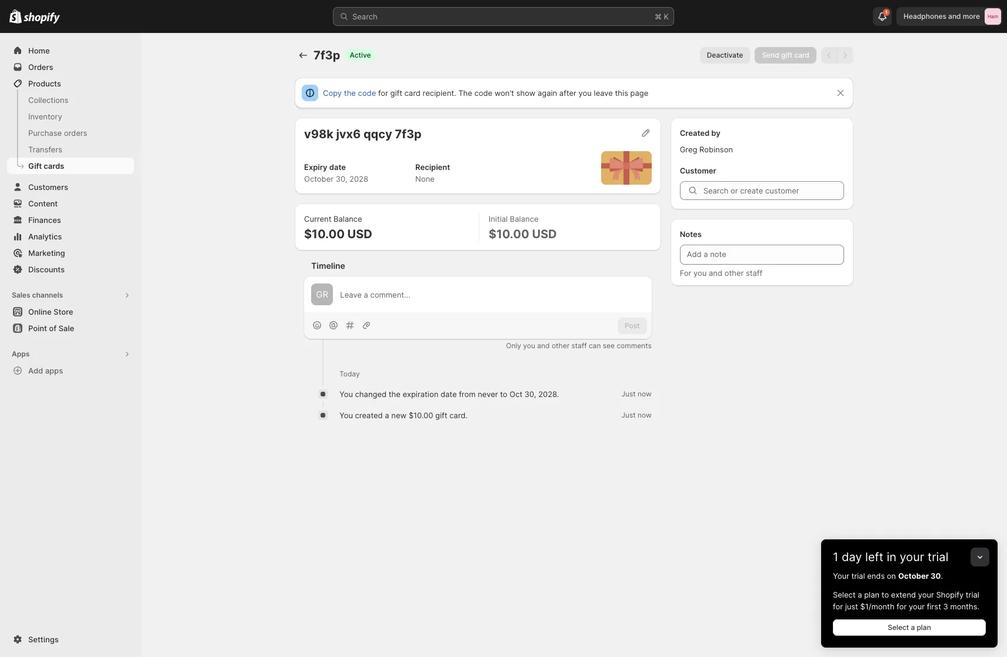 Task type: describe. For each thing, give the bounding box(es) containing it.
gift
[[28, 161, 42, 171]]

you created a new $10.00 gift card.
[[339, 411, 468, 420]]

select a plan to extend your shopify trial for just $1/month for your first 3 months.
[[833, 590, 980, 611]]

purchase orders
[[28, 128, 87, 138]]

other for for
[[725, 268, 744, 278]]

sales channels
[[12, 291, 63, 299]]

initial balance $10.00 usd
[[489, 214, 557, 241]]

for
[[680, 268, 692, 278]]

expiration
[[403, 390, 438, 399]]

created
[[680, 128, 710, 138]]

of
[[49, 324, 56, 333]]

1 day left in your trial
[[833, 550, 949, 564]]

1 day left in your trial button
[[821, 539, 998, 564]]

new
[[391, 411, 407, 420]]

your trial ends on october 30 .
[[833, 571, 943, 581]]

1 horizontal spatial for
[[833, 602, 843, 611]]

v98k
[[304, 127, 333, 141]]

oct
[[510, 390, 523, 399]]

october inside expiry date october 30, 2028
[[304, 174, 334, 184]]

for you and other staff
[[680, 268, 763, 278]]

changed
[[355, 390, 387, 399]]

point of sale link
[[7, 320, 134, 337]]

trial inside dropdown button
[[928, 550, 949, 564]]

0 horizontal spatial the
[[344, 88, 356, 98]]

home link
[[7, 42, 134, 59]]

your inside dropdown button
[[900, 550, 924, 564]]

next image
[[840, 49, 851, 61]]

card inside button
[[795, 51, 810, 59]]

by
[[711, 128, 721, 138]]

apps
[[12, 349, 30, 358]]

leave
[[594, 88, 613, 98]]

discounts
[[28, 265, 65, 274]]

card.
[[450, 411, 468, 420]]

1 vertical spatial your
[[918, 590, 934, 600]]

to inside select a plan to extend your shopify trial for just $1/month for your first 3 months.
[[882, 590, 889, 600]]

greg robinson
[[680, 145, 733, 154]]

⌘
[[655, 12, 662, 21]]

customer
[[680, 166, 716, 175]]

timeline
[[311, 261, 345, 271]]

qqcy
[[364, 127, 392, 141]]

1 vertical spatial gift
[[390, 88, 402, 98]]

extend
[[891, 590, 916, 600]]

inventory link
[[7, 108, 134, 125]]

months.
[[950, 602, 980, 611]]

0 horizontal spatial to
[[500, 390, 508, 399]]

1 for 1 day left in your trial
[[833, 550, 839, 564]]

1 vertical spatial 7f3p
[[395, 127, 422, 141]]

current
[[304, 214, 331, 224]]

ends
[[867, 571, 885, 581]]

plan for select a plan to extend your shopify trial for just $1/month for your first 3 months.
[[864, 590, 880, 600]]

select a plan
[[888, 623, 931, 632]]

just
[[845, 602, 858, 611]]

select a plan link
[[833, 620, 986, 636]]

in
[[887, 550, 897, 564]]

send gift card button
[[755, 47, 817, 64]]

transfers link
[[7, 141, 134, 158]]

marketing link
[[7, 245, 134, 261]]

purchase orders link
[[7, 125, 134, 141]]

only
[[506, 341, 521, 350]]

avatar with initials g r image
[[311, 284, 333, 306]]

home
[[28, 46, 50, 55]]

finances link
[[7, 212, 134, 228]]

30, inside expiry date october 30, 2028
[[336, 174, 347, 184]]

just for you created a new $10.00 gift card.
[[622, 411, 636, 420]]

transfers
[[28, 145, 62, 154]]

created
[[355, 411, 383, 420]]

copy the code button
[[316, 85, 383, 101]]

copy the code for gift card recipient. the code won't show again after you leave this page
[[323, 88, 649, 98]]

deactivate
[[707, 51, 743, 59]]

inventory
[[28, 112, 62, 121]]

sales
[[12, 291, 30, 299]]

shopify image
[[9, 9, 22, 24]]

you for only you and other staff can see comments
[[523, 341, 535, 350]]

Search or create customer text field
[[703, 181, 844, 200]]

collections
[[28, 95, 68, 105]]

only you and other staff can see comments
[[506, 341, 652, 350]]

recipient
[[415, 162, 450, 172]]

orders
[[28, 62, 53, 72]]

expiry
[[304, 162, 327, 172]]

first
[[927, 602, 941, 611]]

usd for initial balance $10.00 usd
[[532, 227, 557, 241]]

left
[[865, 550, 884, 564]]

headphones
[[904, 12, 947, 21]]

today
[[339, 370, 360, 378]]

online
[[28, 307, 52, 317]]

online store
[[28, 307, 73, 317]]

2028
[[349, 174, 368, 184]]

plan for select a plan
[[917, 623, 931, 632]]

customers
[[28, 182, 68, 192]]

you for for you and other staff
[[694, 268, 707, 278]]

shopify
[[936, 590, 964, 600]]

content link
[[7, 195, 134, 212]]

staff for for you and other staff
[[746, 268, 763, 278]]

initial
[[489, 214, 508, 224]]

Add a note text field
[[680, 245, 844, 265]]

other for only
[[552, 341, 570, 350]]

2028.
[[538, 390, 559, 399]]

point
[[28, 324, 47, 333]]

0 vertical spatial 7f3p
[[314, 48, 340, 62]]

Leave a comment... text field
[[340, 289, 645, 300]]



Task type: vqa. For each thing, say whether or not it's contained in the screenshot.
the Shopify image to the right
no



Task type: locate. For each thing, give the bounding box(es) containing it.
you down "today"
[[339, 390, 353, 399]]

and right for
[[709, 268, 722, 278]]

30, left 2028
[[336, 174, 347, 184]]

channels
[[32, 291, 63, 299]]

1 horizontal spatial a
[[858, 590, 862, 600]]

1 inside dropdown button
[[833, 550, 839, 564]]

and right "only"
[[537, 341, 550, 350]]

you right "only"
[[523, 341, 535, 350]]

0 horizontal spatial trial
[[852, 571, 865, 581]]

plan down "first"
[[917, 623, 931, 632]]

gift cards link
[[7, 158, 134, 174]]

1 horizontal spatial balance
[[510, 214, 539, 224]]

30, right the oct
[[525, 390, 536, 399]]

day
[[842, 550, 862, 564]]

2 horizontal spatial and
[[948, 12, 961, 21]]

recipient.
[[423, 88, 456, 98]]

0 horizontal spatial code
[[358, 88, 376, 98]]

1 vertical spatial just now
[[622, 411, 652, 420]]

just now for you changed the expiration date from never to oct 30, 2028.
[[622, 390, 652, 398]]

1 vertical spatial card
[[405, 88, 421, 98]]

1 vertical spatial a
[[858, 590, 862, 600]]

october inside "1 day left in your trial" element
[[898, 571, 929, 581]]

cards
[[44, 161, 64, 171]]

to up $1/month
[[882, 590, 889, 600]]

1 for 1
[[885, 9, 888, 15]]

0 horizontal spatial october
[[304, 174, 334, 184]]

1 horizontal spatial 30,
[[525, 390, 536, 399]]

marketing
[[28, 248, 65, 258]]

again
[[538, 88, 557, 98]]

1 vertical spatial staff
[[572, 341, 587, 350]]

0 horizontal spatial a
[[385, 411, 389, 420]]

and left more
[[948, 12, 961, 21]]

now for you created a new $10.00 gift card.
[[638, 411, 652, 420]]

trial inside select a plan to extend your shopify trial for just $1/month for your first 3 months.
[[966, 590, 980, 600]]

$10.00 for initial balance $10.00 usd
[[489, 227, 529, 241]]

2 usd from the left
[[532, 227, 557, 241]]

balance inside current balance $10.00 usd
[[334, 214, 362, 224]]

to
[[500, 390, 508, 399], [882, 590, 889, 600]]

2 horizontal spatial trial
[[966, 590, 980, 600]]

trial right your
[[852, 571, 865, 581]]

2 horizontal spatial a
[[911, 623, 915, 632]]

gift
[[781, 51, 793, 59], [390, 88, 402, 98], [435, 411, 447, 420]]

0 horizontal spatial card
[[405, 88, 421, 98]]

and for for you and other staff
[[709, 268, 722, 278]]

point of sale
[[28, 324, 74, 333]]

october up extend
[[898, 571, 929, 581]]

card left "recipient." at the top
[[405, 88, 421, 98]]

1 inside dropdown button
[[885, 9, 888, 15]]

0 horizontal spatial date
[[329, 162, 346, 172]]

discounts link
[[7, 261, 134, 278]]

1 horizontal spatial usd
[[532, 227, 557, 241]]

7f3p right qqcy on the left top of page
[[395, 127, 422, 141]]

for left just
[[833, 602, 843, 611]]

0 vertical spatial just now
[[622, 390, 652, 398]]

this
[[615, 88, 628, 98]]

online store button
[[0, 304, 141, 320]]

your left "first"
[[909, 602, 925, 611]]

never
[[478, 390, 498, 399]]

gift inside button
[[781, 51, 793, 59]]

.
[[941, 571, 943, 581]]

robinson
[[700, 145, 733, 154]]

and for only you and other staff can see comments
[[537, 341, 550, 350]]

you for you created a new $10.00 gift card.
[[339, 411, 353, 420]]

just now for you created a new $10.00 gift card.
[[622, 411, 652, 420]]

0 vertical spatial you
[[579, 88, 592, 98]]

1 horizontal spatial 1
[[885, 9, 888, 15]]

0 vertical spatial staff
[[746, 268, 763, 278]]

card left previous "icon" at the top right of the page
[[795, 51, 810, 59]]

on
[[887, 571, 896, 581]]

headphones and more image
[[985, 8, 1001, 25]]

usd inside initial balance $10.00 usd
[[532, 227, 557, 241]]

you changed the expiration date from never to oct 30, 2028.
[[339, 390, 559, 399]]

select
[[833, 590, 856, 600], [888, 623, 909, 632]]

1 horizontal spatial card
[[795, 51, 810, 59]]

trial up months.
[[966, 590, 980, 600]]

online store link
[[7, 304, 134, 320]]

won't
[[495, 88, 514, 98]]

a up just
[[858, 590, 862, 600]]

v98k jvx6 qqcy 7f3p button
[[304, 127, 422, 141]]

code right the
[[474, 88, 493, 98]]

finances
[[28, 215, 61, 225]]

october down expiry
[[304, 174, 334, 184]]

your
[[900, 550, 924, 564], [918, 590, 934, 600], [909, 602, 925, 611]]

0 vertical spatial other
[[725, 268, 744, 278]]

2 just from the top
[[622, 411, 636, 420]]

sales channels button
[[7, 287, 134, 304]]

plan
[[864, 590, 880, 600], [917, 623, 931, 632]]

for down extend
[[897, 602, 907, 611]]

1 balance from the left
[[334, 214, 362, 224]]

7f3p left active
[[314, 48, 340, 62]]

a left new
[[385, 411, 389, 420]]

1 horizontal spatial the
[[389, 390, 401, 399]]

date left from
[[441, 390, 457, 399]]

orders
[[64, 128, 87, 138]]

select down select a plan to extend your shopify trial for just $1/month for your first 3 months.
[[888, 623, 909, 632]]

notes
[[680, 229, 702, 239]]

0 horizontal spatial plan
[[864, 590, 880, 600]]

1 horizontal spatial plan
[[917, 623, 931, 632]]

select for select a plan to extend your shopify trial for just $1/month for your first 3 months.
[[833, 590, 856, 600]]

a down select a plan to extend your shopify trial for just $1/month for your first 3 months.
[[911, 623, 915, 632]]

1 horizontal spatial code
[[474, 88, 493, 98]]

add
[[28, 366, 43, 375]]

balance for current balance $10.00 usd
[[334, 214, 362, 224]]

content
[[28, 199, 58, 208]]

0 vertical spatial to
[[500, 390, 508, 399]]

2 vertical spatial trial
[[966, 590, 980, 600]]

the right copy
[[344, 88, 356, 98]]

0 vertical spatial october
[[304, 174, 334, 184]]

1 vertical spatial october
[[898, 571, 929, 581]]

$10.00 inside initial balance $10.00 usd
[[489, 227, 529, 241]]

usd for current balance $10.00 usd
[[347, 227, 372, 241]]

search
[[352, 12, 378, 21]]

a inside select a plan to extend your shopify trial for just $1/month for your first 3 months.
[[858, 590, 862, 600]]

1 just from the top
[[622, 390, 636, 398]]

recipient none
[[415, 162, 450, 184]]

1 horizontal spatial $10.00
[[409, 411, 433, 420]]

0 vertical spatial your
[[900, 550, 924, 564]]

2 vertical spatial a
[[911, 623, 915, 632]]

your right in
[[900, 550, 924, 564]]

0 horizontal spatial 1
[[833, 550, 839, 564]]

0 vertical spatial 1
[[885, 9, 888, 15]]

$10.00 inside current balance $10.00 usd
[[304, 227, 345, 241]]

select up just
[[833, 590, 856, 600]]

from
[[459, 390, 476, 399]]

1 vertical spatial plan
[[917, 623, 931, 632]]

staff for only you and other staff can see comments
[[572, 341, 587, 350]]

staff left 'can'
[[572, 341, 587, 350]]

1 vertical spatial other
[[552, 341, 570, 350]]

⌘ k
[[655, 12, 669, 21]]

shopify image
[[24, 12, 60, 24]]

1 you from the top
[[339, 390, 353, 399]]

a for select a plan
[[911, 623, 915, 632]]

0 horizontal spatial select
[[833, 590, 856, 600]]

0 vertical spatial you
[[339, 390, 353, 399]]

products link
[[7, 75, 134, 92]]

for up qqcy on the left top of page
[[378, 88, 388, 98]]

1 left day
[[833, 550, 839, 564]]

select for select a plan
[[888, 623, 909, 632]]

$10.00 down current
[[304, 227, 345, 241]]

code right copy
[[358, 88, 376, 98]]

now
[[638, 390, 652, 398], [638, 411, 652, 420]]

see
[[603, 341, 615, 350]]

0 horizontal spatial gift
[[390, 88, 402, 98]]

$10.00
[[304, 227, 345, 241], [489, 227, 529, 241], [409, 411, 433, 420]]

2 you from the top
[[339, 411, 353, 420]]

0 horizontal spatial staff
[[572, 341, 587, 350]]

you for you changed the expiration date from never to oct 30, 2028.
[[339, 390, 353, 399]]

2 vertical spatial your
[[909, 602, 925, 611]]

1 horizontal spatial and
[[709, 268, 722, 278]]

the up new
[[389, 390, 401, 399]]

balance for initial balance $10.00 usd
[[510, 214, 539, 224]]

30
[[931, 571, 941, 581]]

0 vertical spatial plan
[[864, 590, 880, 600]]

the
[[458, 88, 472, 98]]

other down the add a note text field
[[725, 268, 744, 278]]

1 vertical spatial trial
[[852, 571, 865, 581]]

$10.00 for current balance $10.00 usd
[[304, 227, 345, 241]]

your
[[833, 571, 849, 581]]

1 vertical spatial to
[[882, 590, 889, 600]]

trial
[[928, 550, 949, 564], [852, 571, 865, 581], [966, 590, 980, 600]]

add apps button
[[7, 362, 134, 379]]

1 vertical spatial now
[[638, 411, 652, 420]]

2 code from the left
[[474, 88, 493, 98]]

1 horizontal spatial 7f3p
[[395, 127, 422, 141]]

1 horizontal spatial staff
[[746, 268, 763, 278]]

date
[[329, 162, 346, 172], [441, 390, 457, 399]]

k
[[664, 12, 669, 21]]

1 horizontal spatial date
[[441, 390, 457, 399]]

gift cards
[[28, 161, 64, 171]]

0 horizontal spatial for
[[378, 88, 388, 98]]

other left 'can'
[[552, 341, 570, 350]]

1 vertical spatial select
[[888, 623, 909, 632]]

0 horizontal spatial 7f3p
[[314, 48, 340, 62]]

1 horizontal spatial gift
[[435, 411, 447, 420]]

1 button
[[873, 7, 892, 26]]

trial up 30
[[928, 550, 949, 564]]

your up "first"
[[918, 590, 934, 600]]

1 code from the left
[[358, 88, 376, 98]]

settings link
[[7, 631, 134, 648]]

usd inside current balance $10.00 usd
[[347, 227, 372, 241]]

1 horizontal spatial trial
[[928, 550, 949, 564]]

gift right send
[[781, 51, 793, 59]]

orders link
[[7, 59, 134, 75]]

now for you changed the expiration date from never to oct 30, 2028.
[[638, 390, 652, 398]]

balance right initial
[[510, 214, 539, 224]]

point of sale button
[[0, 320, 141, 337]]

balance inside initial balance $10.00 usd
[[510, 214, 539, 224]]

0 vertical spatial just
[[622, 390, 636, 398]]

1 just now from the top
[[622, 390, 652, 398]]

0 vertical spatial and
[[948, 12, 961, 21]]

current balance $10.00 usd
[[304, 214, 372, 241]]

1 vertical spatial just
[[622, 411, 636, 420]]

other
[[725, 268, 744, 278], [552, 341, 570, 350]]

2 horizontal spatial gift
[[781, 51, 793, 59]]

0 vertical spatial a
[[385, 411, 389, 420]]

1 horizontal spatial october
[[898, 571, 929, 581]]

1 horizontal spatial you
[[579, 88, 592, 98]]

you left created
[[339, 411, 353, 420]]

collections link
[[7, 92, 134, 108]]

can
[[589, 341, 601, 350]]

a for select a plan to extend your shopify trial for just $1/month for your first 3 months.
[[858, 590, 862, 600]]

show
[[516, 88, 536, 98]]

usd
[[347, 227, 372, 241], [532, 227, 557, 241]]

balance
[[334, 214, 362, 224], [510, 214, 539, 224]]

date inside expiry date october 30, 2028
[[329, 162, 346, 172]]

gift left "recipient." at the top
[[390, 88, 402, 98]]

$10.00 down expiration
[[409, 411, 433, 420]]

1 vertical spatial and
[[709, 268, 722, 278]]

1 left headphones
[[885, 9, 888, 15]]

$1/month
[[860, 602, 895, 611]]

v98k jvx6 qqcy 7f3p
[[304, 127, 422, 141]]

2 horizontal spatial you
[[694, 268, 707, 278]]

2 horizontal spatial for
[[897, 602, 907, 611]]

2 balance from the left
[[510, 214, 539, 224]]

2 just now from the top
[[622, 411, 652, 420]]

products
[[28, 79, 61, 88]]

2 now from the top
[[638, 411, 652, 420]]

select inside select a plan to extend your shopify trial for just $1/month for your first 3 months.
[[833, 590, 856, 600]]

1 now from the top
[[638, 390, 652, 398]]

1 vertical spatial 30,
[[525, 390, 536, 399]]

0 horizontal spatial other
[[552, 341, 570, 350]]

0 horizontal spatial balance
[[334, 214, 362, 224]]

30,
[[336, 174, 347, 184], [525, 390, 536, 399]]

2 vertical spatial and
[[537, 341, 550, 350]]

deactivate button
[[700, 47, 750, 64]]

0 horizontal spatial you
[[523, 341, 535, 350]]

2 vertical spatial gift
[[435, 411, 447, 420]]

0 horizontal spatial $10.00
[[304, 227, 345, 241]]

3
[[943, 602, 948, 611]]

1 vertical spatial you
[[339, 411, 353, 420]]

previous image
[[824, 49, 835, 61]]

1 vertical spatial 1
[[833, 550, 839, 564]]

1 vertical spatial date
[[441, 390, 457, 399]]

after
[[559, 88, 577, 98]]

1 day left in your trial element
[[821, 570, 998, 648]]

plan up $1/month
[[864, 590, 880, 600]]

0 horizontal spatial usd
[[347, 227, 372, 241]]

staff down the add a note text field
[[746, 268, 763, 278]]

1 usd from the left
[[347, 227, 372, 241]]

0 vertical spatial card
[[795, 51, 810, 59]]

purchase
[[28, 128, 62, 138]]

jvx6
[[336, 127, 361, 141]]

0 vertical spatial the
[[344, 88, 356, 98]]

0 vertical spatial trial
[[928, 550, 949, 564]]

0 vertical spatial 30,
[[336, 174, 347, 184]]

none
[[415, 174, 435, 184]]

0 horizontal spatial 30,
[[336, 174, 347, 184]]

add apps
[[28, 366, 63, 375]]

you right after
[[579, 88, 592, 98]]

you
[[579, 88, 592, 98], [694, 268, 707, 278], [523, 341, 535, 350]]

0 vertical spatial select
[[833, 590, 856, 600]]

just for you changed the expiration date from never to oct 30, 2028.
[[622, 390, 636, 398]]

2 vertical spatial you
[[523, 341, 535, 350]]

created by
[[680, 128, 721, 138]]

gift left card.
[[435, 411, 447, 420]]

2 horizontal spatial $10.00
[[489, 227, 529, 241]]

0 vertical spatial now
[[638, 390, 652, 398]]

1 horizontal spatial to
[[882, 590, 889, 600]]

$10.00 down initial
[[489, 227, 529, 241]]

plan inside select a plan to extend your shopify trial for just $1/month for your first 3 months.
[[864, 590, 880, 600]]

1 vertical spatial you
[[694, 268, 707, 278]]

to left the oct
[[500, 390, 508, 399]]

send
[[762, 51, 779, 59]]

0 vertical spatial date
[[329, 162, 346, 172]]

1 horizontal spatial other
[[725, 268, 744, 278]]

balance right current
[[334, 214, 362, 224]]

more
[[963, 12, 980, 21]]

store
[[54, 307, 73, 317]]

code
[[358, 88, 376, 98], [474, 88, 493, 98]]

apps button
[[7, 346, 134, 362]]

you right for
[[694, 268, 707, 278]]

date right expiry
[[329, 162, 346, 172]]

0 vertical spatial gift
[[781, 51, 793, 59]]

0 horizontal spatial and
[[537, 341, 550, 350]]

headphones and more
[[904, 12, 980, 21]]

1 vertical spatial the
[[389, 390, 401, 399]]



